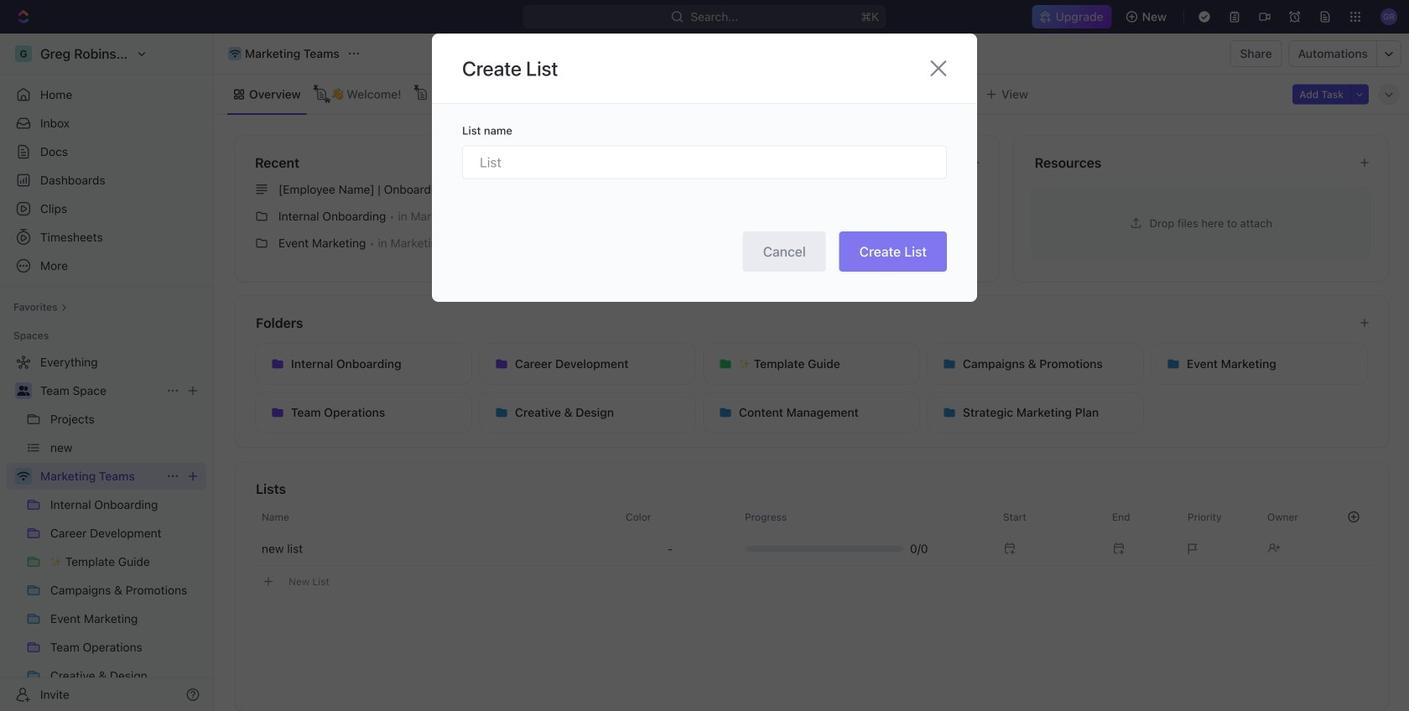 Task type: describe. For each thing, give the bounding box(es) containing it.
tree inside sidebar navigation
[[7, 349, 206, 711]]

List text field
[[462, 146, 947, 179]]

wifi image
[[230, 49, 240, 58]]



Task type: vqa. For each thing, say whether or not it's contained in the screenshot.
tab list
no



Task type: locate. For each thing, give the bounding box(es) containing it.
wifi image
[[17, 471, 30, 482]]

no most used docs image
[[778, 173, 845, 240]]

sidebar navigation
[[0, 34, 214, 711]]

user group image
[[17, 386, 30, 396]]

tree
[[7, 349, 206, 711]]



